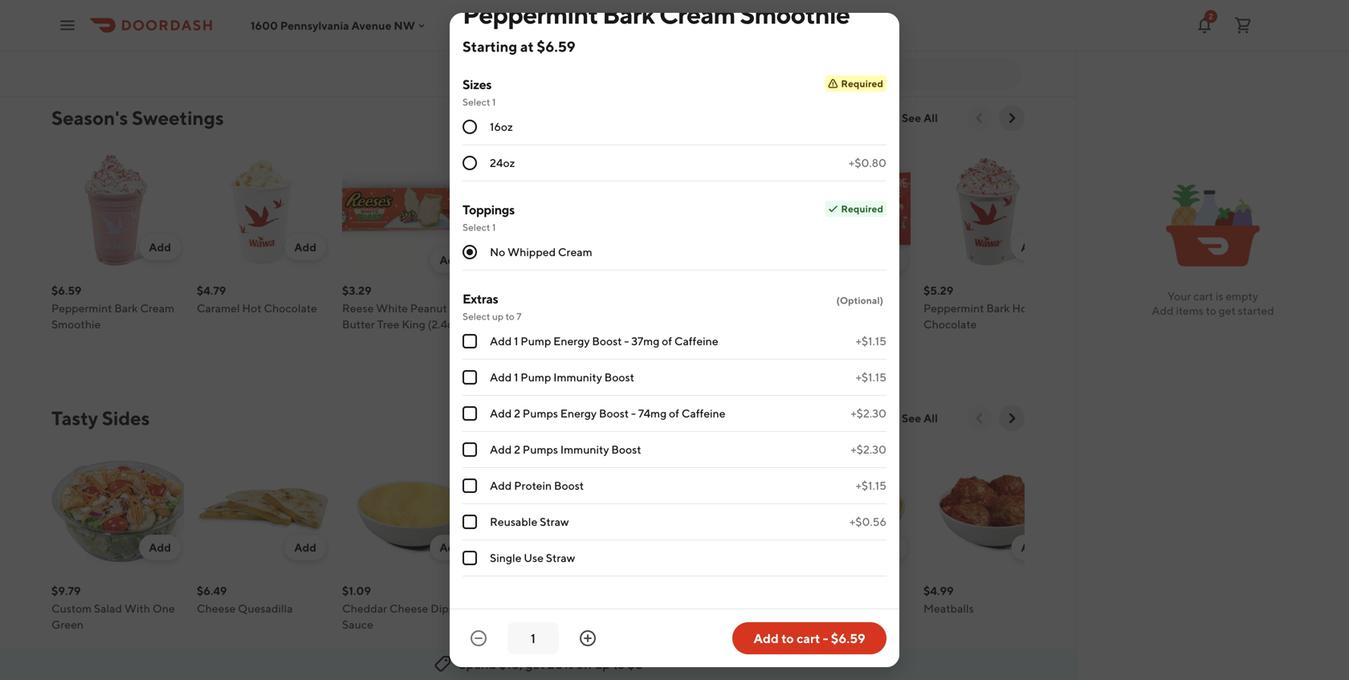 Task type: describe. For each thing, give the bounding box(es) containing it.
toppings select 1
[[463, 202, 515, 233]]

- inside add to cart - $6.59 'button'
[[823, 631, 828, 646]]

boost for add 1 pump energy boost - 37mg of caffeine
[[592, 335, 622, 348]]

tortilla
[[273, 17, 308, 31]]

hoagie inside honey smoked turkey hoagie
[[778, 17, 815, 31]]

peppermint bark cold brew image
[[487, 144, 620, 276]]

starting at $6.59 dialog
[[450, 0, 900, 667]]

italian
[[633, 1, 665, 14]]

$3.29
[[342, 284, 372, 297]]

rainbow
[[487, 17, 533, 31]]

$6.49 cheese quesadilla
[[197, 584, 293, 615]]

trolli sour bite crawlers gummi candy (7.2 oz)
[[51, 1, 173, 31]]

sizes group
[[463, 75, 887, 182]]

oz) for airheads xtremes rainbow berry candy bites (6 oz)
[[528, 33, 544, 47]]

1 vertical spatial get
[[525, 657, 545, 672]]

$15,
[[499, 657, 523, 672]]

Current quantity is 1 number field
[[517, 630, 549, 647]]

1600 pennsylvania avenue nw
[[251, 19, 415, 32]]

boost for add 1 pump immunity boost
[[604, 371, 634, 384]]

next button of carousel image for tasty sides
[[1004, 410, 1020, 426]]

$4.79 caramel hot chocolate
[[197, 284, 317, 315]]

see for season's sweetings
[[902, 111, 921, 124]]

+$0.80
[[849, 156, 887, 169]]

$1.09 cheddar cheese dipping sauce
[[342, 584, 471, 631]]

chocolate inside the $4.79 caramel hot chocolate
[[264, 302, 317, 315]]

mac
[[825, 602, 847, 615]]

24oz
[[490, 156, 515, 169]]

up inside "extras select up to 7"
[[492, 311, 504, 322]]

single
[[490, 551, 522, 565]]

bark for cream
[[114, 302, 138, 315]]

peppermint bark hot chocolate image
[[924, 144, 1056, 276]]

dipping
[[431, 602, 471, 615]]

cheddar
[[342, 602, 387, 615]]

chipotle mac & cheese image
[[778, 444, 911, 577]]

oz) inside takis fuego hot chilli pepper & lime tortilla chips (4 oz)
[[242, 33, 257, 47]]

see all link for sweetings
[[892, 105, 948, 131]]

peanut inside m&m holiday peanut share size (3.27oz)
[[850, 302, 887, 315]]

takis fuego hot chilli pepper & lime tortilla chips (4 oz)
[[197, 1, 308, 47]]

sour
[[79, 1, 102, 14]]

hot for fuego
[[259, 1, 279, 14]]

add inside your cart is empty add items to get started
[[1152, 304, 1174, 317]]

lime
[[246, 17, 271, 31]]

crawlers
[[128, 1, 173, 14]]

reusable
[[490, 515, 538, 528]]

starting at $6.59
[[463, 38, 576, 55]]

use
[[524, 551, 544, 565]]

boost right protein
[[554, 479, 584, 492]]

cart inside your cart is empty add items to get started
[[1194, 290, 1214, 303]]

(7.2
[[127, 17, 145, 31]]

extras group
[[463, 290, 887, 577]]

cheese inside $6.49 cheese quesadilla
[[197, 602, 236, 615]]

extras select up to 7
[[463, 291, 522, 322]]

energy for pumps
[[560, 407, 597, 420]]

notification bell image
[[1195, 16, 1214, 35]]

5
[[487, 602, 495, 615]]

next button of carousel image for season's sweetings
[[1004, 110, 1020, 126]]

required for toppings
[[841, 203, 883, 214]]

immunity for pumps
[[560, 443, 609, 456]]

add inside 'button'
[[754, 631, 779, 646]]

custom
[[51, 602, 92, 615]]

italian hoagie
[[633, 1, 704, 14]]

cheddar cheese dipping sauce image
[[342, 444, 475, 577]]

to left $5 at left bottom
[[613, 657, 625, 672]]

peppermint bark cream smoothie image
[[51, 144, 184, 276]]

of for 37mg
[[662, 335, 672, 348]]

bark for hot
[[987, 302, 1010, 315]]

1 inside toppings select 1
[[492, 222, 496, 233]]

your
[[1168, 290, 1191, 303]]

to inside 'button'
[[782, 631, 794, 646]]

2 for add 2 pumps immunity boost
[[514, 443, 520, 456]]

single use straw
[[490, 551, 575, 565]]

honey
[[778, 1, 812, 14]]

$5.29
[[924, 284, 954, 297]]

reusable straw
[[490, 515, 569, 528]]

strips
[[542, 602, 571, 615]]

bites
[[487, 33, 513, 47]]

all for season's sweetings
[[924, 111, 938, 124]]

berry
[[535, 17, 562, 31]]

cookies
[[388, 1, 429, 14]]

chipotle
[[778, 602, 823, 615]]

(2.4oz)
[[428, 318, 463, 331]]

add 1 pump immunity boost
[[490, 371, 634, 384]]

Single Use Straw checkbox
[[463, 551, 477, 565]]

chocolate inside $5.29 peppermint bark hot chocolate
[[924, 318, 977, 331]]

(3.27oz)
[[833, 318, 874, 331]]

16oz
[[490, 120, 513, 133]]

16oz radio
[[463, 120, 477, 134]]

previous button of carousel image
[[972, 110, 988, 126]]

(4
[[229, 33, 239, 47]]

$6.39 peppermint bark cold brew
[[487, 284, 601, 331]]

previous button of carousel image
[[972, 410, 988, 426]]

pump for energy
[[521, 335, 551, 348]]

caramel hot chocolate image
[[197, 144, 329, 276]]

pepper
[[197, 17, 234, 31]]

reese
[[342, 302, 374, 315]]

select for sizes
[[463, 96, 490, 108]]

immunity for pump
[[553, 371, 602, 384]]

see all for season's sweetings
[[902, 111, 938, 124]]

add 2 pumps immunity boost
[[490, 443, 641, 456]]

& for chipotle mac & cheese
[[850, 602, 857, 615]]

0 vertical spatial straw
[[540, 515, 569, 528]]

smoothie for cookies
[[379, 17, 428, 31]]

- for 37mg
[[624, 335, 629, 348]]

- for 74mg
[[631, 407, 636, 420]]

brew
[[487, 318, 514, 331]]

sizes
[[463, 77, 492, 92]]

fuego
[[224, 1, 257, 14]]

cream inside the toppings group
[[558, 245, 592, 259]]

butter
[[342, 318, 375, 331]]

5 chicken strips image
[[487, 444, 620, 577]]

holiday
[[809, 302, 848, 315]]

salad
[[94, 602, 122, 615]]

(6
[[515, 33, 526, 47]]

haribo holiday gold bears (4oz) image
[[633, 144, 765, 276]]

$9.79 custom salad with one green
[[51, 584, 175, 631]]

& for caramel cookies & cream smoothie
[[431, 1, 439, 14]]

$6.49
[[197, 584, 227, 598]]

one
[[152, 602, 175, 615]]

add 1 pump energy boost - 37mg of caffeine
[[490, 335, 718, 348]]

tasty
[[51, 407, 98, 430]]

spend $15, get 20% off up to $5
[[459, 657, 643, 672]]

5 chicken strips
[[487, 602, 571, 615]]

chicken
[[497, 602, 539, 615]]

king
[[402, 318, 426, 331]]

meatballs
[[924, 602, 974, 615]]

trolli
[[51, 1, 76, 14]]

$6.59 inside "$6.59 peppermint bark cream smoothie"
[[51, 284, 82, 297]]

1600 pennsylvania avenue nw button
[[251, 19, 428, 32]]

decrease quantity by 1 image
[[469, 629, 488, 648]]

hot for caramel
[[242, 302, 262, 315]]

get inside your cart is empty add items to get started
[[1219, 304, 1236, 317]]

$4.99 meatballs
[[924, 584, 974, 615]]



Task type: vqa. For each thing, say whether or not it's contained in the screenshot.
left 'Chocolate'
yes



Task type: locate. For each thing, give the bounding box(es) containing it.
no whipped cream
[[490, 245, 592, 259]]

caffeine right the 37mg
[[674, 335, 718, 348]]

up right off at bottom left
[[595, 657, 610, 672]]

1 vertical spatial of
[[669, 407, 679, 420]]

your cart is empty add items to get started
[[1152, 290, 1274, 317]]

peppermint for $6.39
[[487, 302, 548, 315]]

0 vertical spatial -
[[624, 335, 629, 348]]

candy
[[91, 17, 125, 31], [565, 17, 598, 31]]

0 vertical spatial see
[[902, 111, 921, 124]]

0 vertical spatial immunity
[[553, 371, 602, 384]]

sauce
[[342, 618, 373, 631]]

2 vertical spatial cream
[[140, 302, 174, 315]]

see left previous button of carousel icon
[[902, 412, 921, 425]]

2 down add 1 pump immunity boost
[[514, 407, 520, 420]]

candy down bite
[[91, 17, 125, 31]]

1 horizontal spatial cart
[[1194, 290, 1214, 303]]

+$1.15
[[856, 335, 887, 348], [856, 371, 887, 384], [856, 479, 887, 492]]

select inside sizes select 1
[[463, 96, 490, 108]]

0 horizontal spatial &
[[236, 17, 244, 31]]

0 horizontal spatial cream
[[140, 302, 174, 315]]

2 next button of carousel image from the top
[[1004, 410, 1020, 426]]

2 pump from the top
[[521, 371, 551, 384]]

1 vertical spatial pumps
[[523, 443, 558, 456]]

1 vertical spatial &
[[236, 17, 244, 31]]

1 horizontal spatial peppermint
[[487, 302, 548, 315]]

0 vertical spatial +$1.15
[[856, 335, 887, 348]]

2 horizontal spatial -
[[823, 631, 828, 646]]

of right the 37mg
[[662, 335, 672, 348]]

cart down chipotle
[[797, 631, 820, 646]]

1 vertical spatial hoagie
[[778, 17, 815, 31]]

0 horizontal spatial get
[[525, 657, 545, 672]]

peanut up the (3.27oz)
[[850, 302, 887, 315]]

2 vertical spatial -
[[823, 631, 828, 646]]

+$2.30 for add 2 pumps immunity boost
[[851, 443, 887, 456]]

open menu image
[[58, 16, 77, 35]]

0 horizontal spatial candy
[[91, 17, 125, 31]]

m&m holiday peanut share size (3.27oz)
[[778, 302, 887, 331]]

+$1.15 for immunity
[[856, 371, 887, 384]]

size
[[810, 318, 831, 331]]

0 horizontal spatial chocolate
[[264, 302, 317, 315]]

see all link down search wawa search box
[[892, 105, 948, 131]]

season's sweetings link
[[51, 105, 224, 131]]

2 peanut from the left
[[850, 302, 887, 315]]

candy down xtremes
[[565, 17, 598, 31]]

1 pumps from the top
[[523, 407, 558, 420]]

required down honey smoked turkey hoagie
[[841, 78, 883, 89]]

green
[[51, 618, 84, 631]]

0 vertical spatial cream
[[342, 17, 376, 31]]

oz) right (6
[[528, 33, 544, 47]]

1 select from the top
[[463, 96, 490, 108]]

+$1.15 for energy
[[856, 335, 887, 348]]

1 horizontal spatial peanut
[[850, 302, 887, 315]]

caramel up avenue
[[342, 1, 385, 14]]

0 vertical spatial up
[[492, 311, 504, 322]]

1 pump from the top
[[521, 335, 551, 348]]

peanut inside $3.29 reese white peanut butter tree king (2.4oz)
[[410, 302, 447, 315]]

- left the 74mg
[[631, 407, 636, 420]]

1 vertical spatial all
[[924, 412, 938, 425]]

with
[[124, 602, 150, 615]]

2 see from the top
[[902, 412, 921, 425]]

1 vertical spatial straw
[[546, 551, 575, 565]]

caffeine for add 1 pump energy boost - 37mg of caffeine
[[674, 335, 718, 348]]

pumps up add protein boost
[[523, 443, 558, 456]]

hot inside takis fuego hot chilli pepper & lime tortilla chips (4 oz)
[[259, 1, 279, 14]]

0 vertical spatial required
[[841, 78, 883, 89]]

0 vertical spatial all
[[924, 111, 938, 124]]

- down mac
[[823, 631, 828, 646]]

see down search wawa search box
[[902, 111, 921, 124]]

1 vertical spatial see all
[[902, 412, 938, 425]]

0 vertical spatial $6.59
[[537, 38, 576, 55]]

& inside caramel cookies & cream smoothie
[[431, 1, 439, 14]]

select down the sizes
[[463, 96, 490, 108]]

0 horizontal spatial bark
[[114, 302, 138, 315]]

oz) for trolli sour bite crawlers gummi candy (7.2 oz)
[[147, 17, 163, 31]]

2 +$2.30 from the top
[[851, 443, 887, 456]]

1 vertical spatial up
[[595, 657, 610, 672]]

1 horizontal spatial cream
[[342, 17, 376, 31]]

+$0.56
[[850, 515, 887, 528]]

2 horizontal spatial cream
[[558, 245, 592, 259]]

oz)
[[147, 17, 163, 31], [242, 33, 257, 47], [528, 33, 544, 47]]

straw right use
[[546, 551, 575, 565]]

next button of carousel image
[[1004, 110, 1020, 126], [1004, 410, 1020, 426]]

1 cheese from the left
[[197, 602, 236, 615]]

0 vertical spatial pumps
[[523, 407, 558, 420]]

select
[[463, 96, 490, 108], [463, 222, 490, 233], [463, 311, 490, 322]]

to
[[1206, 304, 1217, 317], [506, 311, 515, 322], [782, 631, 794, 646], [613, 657, 625, 672]]

0 vertical spatial see all link
[[892, 105, 948, 131]]

select down extras
[[463, 311, 490, 322]]

2 candy from the left
[[565, 17, 598, 31]]

pumps for immunity
[[523, 443, 558, 456]]

immunity
[[553, 371, 602, 384], [560, 443, 609, 456]]

37mg
[[631, 335, 660, 348]]

0 horizontal spatial caramel
[[197, 302, 240, 315]]

hot inside the $4.79 caramel hot chocolate
[[242, 302, 262, 315]]

caramel inside the $4.79 caramel hot chocolate
[[197, 302, 240, 315]]

1 vertical spatial 2
[[514, 407, 520, 420]]

smoothie for peppermint
[[51, 318, 101, 331]]

1 next button of carousel image from the top
[[1004, 110, 1020, 126]]

2 vertical spatial 2
[[514, 443, 520, 456]]

of for 74mg
[[669, 407, 679, 420]]

0 vertical spatial chocolate
[[264, 302, 317, 315]]

starting
[[463, 38, 517, 55]]

caramel cookies & cream smoothie
[[342, 1, 439, 31]]

1 +$2.30 from the top
[[851, 407, 887, 420]]

2 horizontal spatial bark
[[987, 302, 1010, 315]]

reese white peanut butter tree king (2.4oz) image
[[342, 144, 475, 276]]

2 vertical spatial select
[[463, 311, 490, 322]]

(optional)
[[836, 295, 883, 306]]

m&m
[[778, 302, 806, 315]]

2 left 0 items, open order cart image
[[1209, 12, 1213, 21]]

boost down add 2 pumps energy boost - 74mg of caffeine
[[611, 443, 641, 456]]

0 horizontal spatial peppermint
[[51, 302, 112, 315]]

1 vertical spatial see
[[902, 412, 921, 425]]

2 see all from the top
[[902, 412, 938, 425]]

& right cookies
[[431, 1, 439, 14]]

custom salad with one green image
[[51, 444, 184, 577]]

oz) right (4
[[242, 33, 257, 47]]

2 see all link from the top
[[892, 406, 948, 431]]

1 horizontal spatial up
[[595, 657, 610, 672]]

3 peppermint from the left
[[924, 302, 984, 315]]

boost up add 2 pumps energy boost - 74mg of caffeine
[[604, 371, 634, 384]]

$1.09
[[342, 584, 371, 598]]

&
[[431, 1, 439, 14], [236, 17, 244, 31], [850, 602, 857, 615]]

1 horizontal spatial hoagie
[[778, 17, 815, 31]]

3 cheese from the left
[[859, 602, 898, 615]]

peppermint inside $5.29 peppermint bark hot chocolate
[[924, 302, 984, 315]]

1 vertical spatial -
[[631, 407, 636, 420]]

oz) down crawlers
[[147, 17, 163, 31]]

bark for cold
[[550, 302, 574, 315]]

to down chipotle
[[782, 631, 794, 646]]

up left 7
[[492, 311, 504, 322]]

2 vertical spatial +$1.15
[[856, 479, 887, 492]]

energy down cold
[[553, 335, 590, 348]]

2 for add 2 pumps energy boost - 74mg of caffeine
[[514, 407, 520, 420]]

see
[[902, 111, 921, 124], [902, 412, 921, 425]]

share
[[778, 318, 808, 331]]

1 peppermint from the left
[[51, 302, 112, 315]]

straw down add protein boost
[[540, 515, 569, 528]]

energy up 'add 2 pumps immunity boost'
[[560, 407, 597, 420]]

$6.59 inside 'button'
[[831, 631, 866, 646]]

boost down cold
[[592, 335, 622, 348]]

to inside "extras select up to 7"
[[506, 311, 515, 322]]

caffeine for add 2 pumps energy boost - 74mg of caffeine
[[682, 407, 726, 420]]

pumps for energy
[[523, 407, 558, 420]]

pumps down add 1 pump immunity boost
[[523, 407, 558, 420]]

Search Wawa search field
[[778, 65, 1009, 83]]

0 horizontal spatial $6.59
[[51, 284, 82, 297]]

hoagie down honey
[[778, 17, 815, 31]]

to left 7
[[506, 311, 515, 322]]

cream inside caramel cookies & cream smoothie
[[342, 17, 376, 31]]

1 all from the top
[[924, 111, 938, 124]]

cream for caramel cookies & cream smoothie
[[342, 17, 376, 31]]

1 horizontal spatial get
[[1219, 304, 1236, 317]]

1 horizontal spatial smoothie
[[379, 17, 428, 31]]

0 vertical spatial +$2.30
[[851, 407, 887, 420]]

chips
[[197, 33, 226, 47]]

all left previous button of carousel image
[[924, 111, 938, 124]]

add protein boost
[[490, 479, 584, 492]]

candy inside "trolli sour bite crawlers gummi candy (7.2 oz)"
[[91, 17, 125, 31]]

1 vertical spatial $6.59
[[51, 284, 82, 297]]

white
[[376, 302, 408, 315]]

& down fuego
[[236, 17, 244, 31]]

1 candy from the left
[[91, 17, 125, 31]]

2 up protein
[[514, 443, 520, 456]]

required
[[841, 78, 883, 89], [841, 203, 883, 214]]

items
[[1176, 304, 1204, 317]]

1 vertical spatial immunity
[[560, 443, 609, 456]]

1 horizontal spatial bark
[[550, 302, 574, 315]]

required for sizes
[[841, 78, 883, 89]]

candy inside "airheads xtremes rainbow berry candy bites (6 oz)"
[[565, 17, 598, 31]]

+$2.30
[[851, 407, 887, 420], [851, 443, 887, 456]]

get down is
[[1219, 304, 1236, 317]]

cold
[[576, 302, 601, 315]]

pennsylvania
[[280, 19, 349, 32]]

1 peanut from the left
[[410, 302, 447, 315]]

3 select from the top
[[463, 311, 490, 322]]

peanut up the king
[[410, 302, 447, 315]]

2 cheese from the left
[[389, 602, 428, 615]]

1 vertical spatial +$2.30
[[851, 443, 887, 456]]

cheese quesadilla image
[[197, 444, 329, 577]]

74mg
[[638, 407, 667, 420]]

0 horizontal spatial cart
[[797, 631, 820, 646]]

energy for pump
[[553, 335, 590, 348]]

$4.79
[[197, 284, 226, 297]]

7
[[517, 311, 522, 322]]

boost for add 2 pumps immunity boost
[[611, 443, 641, 456]]

$3.29 reese white peanut butter tree king (2.4oz)
[[342, 284, 463, 331]]

required down +$0.80
[[841, 203, 883, 214]]

0 vertical spatial smoothie
[[379, 17, 428, 31]]

1 vertical spatial pump
[[521, 371, 551, 384]]

2 required from the top
[[841, 203, 883, 214]]

1 vertical spatial energy
[[560, 407, 597, 420]]

2 horizontal spatial $6.59
[[831, 631, 866, 646]]

immunity down add 1 pump energy boost - 37mg of caffeine
[[553, 371, 602, 384]]

0 horizontal spatial peanut
[[410, 302, 447, 315]]

straw
[[540, 515, 569, 528], [546, 551, 575, 565]]

peppermint for $6.59
[[51, 302, 112, 315]]

of
[[662, 335, 672, 348], [669, 407, 679, 420]]

0 horizontal spatial oz)
[[147, 17, 163, 31]]

0 vertical spatial 2
[[1209, 12, 1213, 21]]

0 vertical spatial select
[[463, 96, 490, 108]]

sizes select 1
[[463, 77, 496, 108]]

0 items, open order cart image
[[1234, 16, 1253, 35]]

avenue
[[351, 19, 392, 32]]

see all for tasty sides
[[902, 412, 938, 425]]

0 vertical spatial energy
[[553, 335, 590, 348]]

hoagie right italian
[[667, 1, 704, 14]]

1 see from the top
[[902, 111, 921, 124]]

peppermint
[[51, 302, 112, 315], [487, 302, 548, 315], [924, 302, 984, 315]]

- left the 37mg
[[624, 335, 629, 348]]

1 vertical spatial chocolate
[[924, 318, 977, 331]]

None checkbox
[[463, 334, 477, 349], [463, 479, 477, 493], [463, 334, 477, 349], [463, 479, 477, 493]]

toppings group
[[463, 201, 887, 271]]

2
[[1209, 12, 1213, 21], [514, 407, 520, 420], [514, 443, 520, 456]]

1 horizontal spatial $6.59
[[537, 38, 576, 55]]

0 vertical spatial pump
[[521, 335, 551, 348]]

No Whipped Cream radio
[[463, 245, 477, 259]]

0 vertical spatial caffeine
[[674, 335, 718, 348]]

whipped
[[508, 245, 556, 259]]

1 vertical spatial see all link
[[892, 406, 948, 431]]

nw
[[394, 19, 415, 32]]

required inside the toppings group
[[841, 203, 883, 214]]

cheese right mac
[[859, 602, 898, 615]]

0 vertical spatial get
[[1219, 304, 1236, 317]]

to down is
[[1206, 304, 1217, 317]]

bacon
[[633, 602, 665, 615]]

0 vertical spatial next button of carousel image
[[1004, 110, 1020, 126]]

bark inside "$6.59 peppermint bark cream smoothie"
[[114, 302, 138, 315]]

$5
[[627, 657, 643, 672]]

0 horizontal spatial cheese
[[197, 602, 236, 615]]

1 vertical spatial caffeine
[[682, 407, 726, 420]]

pump
[[521, 335, 551, 348], [521, 371, 551, 384]]

cream inside "$6.59 peppermint bark cream smoothie"
[[140, 302, 174, 315]]

1 vertical spatial next button of carousel image
[[1004, 410, 1020, 426]]

0 vertical spatial &
[[431, 1, 439, 14]]

smoothie inside caramel cookies & cream smoothie
[[379, 17, 428, 31]]

2 horizontal spatial &
[[850, 602, 857, 615]]

oz) inside "airheads xtremes rainbow berry candy bites (6 oz)"
[[528, 33, 544, 47]]

peppermint for $5.29
[[924, 302, 984, 315]]

started
[[1238, 304, 1274, 317]]

1 horizontal spatial -
[[631, 407, 636, 420]]

smoothie inside "$6.59 peppermint bark cream smoothie"
[[51, 318, 101, 331]]

oz) inside "trolli sour bite crawlers gummi candy (7.2 oz)"
[[147, 17, 163, 31]]

select inside "extras select up to 7"
[[463, 311, 490, 322]]

20%
[[547, 657, 574, 672]]

0 horizontal spatial smoothie
[[51, 318, 101, 331]]

2 peppermint from the left
[[487, 302, 548, 315]]

cheese left dipping
[[389, 602, 428, 615]]

$9.79
[[51, 584, 81, 598]]

meatballs image
[[924, 444, 1056, 577]]

get right $15,
[[525, 657, 545, 672]]

2 horizontal spatial oz)
[[528, 33, 544, 47]]

1 see all from the top
[[902, 111, 938, 124]]

select for toppings
[[463, 222, 490, 233]]

gummi
[[51, 17, 89, 31]]

all left previous button of carousel icon
[[924, 412, 938, 425]]

0 vertical spatial caramel
[[342, 1, 385, 14]]

$4.99
[[924, 584, 954, 598]]

hot
[[259, 1, 279, 14], [242, 302, 262, 315], [1012, 302, 1032, 315]]

2 horizontal spatial peppermint
[[924, 302, 984, 315]]

0 horizontal spatial hoagie
[[667, 1, 704, 14]]

3 +$1.15 from the top
[[856, 479, 887, 492]]

peppermint inside "$6.59 peppermint bark cream smoothie"
[[51, 302, 112, 315]]

increase quantity by 1 image
[[578, 629, 598, 648]]

1 +$1.15 from the top
[[856, 335, 887, 348]]

1 vertical spatial smoothie
[[51, 318, 101, 331]]

honey smoked turkey hoagie
[[778, 1, 893, 31]]

-
[[624, 335, 629, 348], [631, 407, 636, 420], [823, 631, 828, 646]]

1 horizontal spatial &
[[431, 1, 439, 14]]

2 vertical spatial &
[[850, 602, 857, 615]]

2 horizontal spatial cheese
[[859, 602, 898, 615]]

0 vertical spatial hoagie
[[667, 1, 704, 14]]

season's
[[51, 106, 128, 129]]

cream for $6.59 peppermint bark cream smoothie
[[140, 302, 174, 315]]

3 bark from the left
[[987, 302, 1010, 315]]

all for tasty sides
[[924, 412, 938, 425]]

to inside your cart is empty add items to get started
[[1206, 304, 1217, 317]]

$5.29 peppermint bark hot chocolate
[[924, 284, 1032, 331]]

empty
[[1226, 290, 1258, 303]]

1 vertical spatial required
[[841, 203, 883, 214]]

1 vertical spatial cart
[[797, 631, 820, 646]]

caffeine right the 74mg
[[682, 407, 726, 420]]

chocolate
[[264, 302, 317, 315], [924, 318, 977, 331]]

caramel
[[342, 1, 385, 14], [197, 302, 240, 315]]

turkey
[[858, 1, 893, 14]]

cheese down $6.49
[[197, 602, 236, 615]]

tasty sides link
[[51, 406, 150, 431]]

next button of carousel image right previous button of carousel icon
[[1004, 410, 1020, 426]]

select for extras
[[463, 311, 490, 322]]

0 vertical spatial cart
[[1194, 290, 1214, 303]]

see for tasty sides
[[902, 412, 921, 425]]

0 horizontal spatial -
[[624, 335, 629, 348]]

boost for add 2 pumps energy boost - 74mg of caffeine
[[599, 407, 629, 420]]

2 pumps from the top
[[523, 443, 558, 456]]

peppermint inside the '$6.39 peppermint bark cold brew'
[[487, 302, 548, 315]]

select inside toppings select 1
[[463, 222, 490, 233]]

add to cart - $6.59
[[754, 631, 866, 646]]

chocolate down '$5.29'
[[924, 318, 977, 331]]

1 horizontal spatial caramel
[[342, 1, 385, 14]]

2 vertical spatial $6.59
[[831, 631, 866, 646]]

cart inside 'button'
[[797, 631, 820, 646]]

None checkbox
[[463, 370, 477, 385], [463, 406, 477, 421], [463, 443, 477, 457], [463, 515, 477, 529], [463, 370, 477, 385], [463, 406, 477, 421], [463, 443, 477, 457], [463, 515, 477, 529]]

bark inside the '$6.39 peppermint bark cold brew'
[[550, 302, 574, 315]]

bacon image
[[633, 444, 765, 577]]

1 horizontal spatial candy
[[565, 17, 598, 31]]

next button of carousel image right previous button of carousel image
[[1004, 110, 1020, 126]]

caffeine
[[674, 335, 718, 348], [682, 407, 726, 420]]

add 2 pumps energy boost - 74mg of caffeine
[[490, 407, 726, 420]]

see all link left previous button of carousel icon
[[892, 406, 948, 431]]

boost left the 74mg
[[599, 407, 629, 420]]

bark inside $5.29 peppermint bark hot chocolate
[[987, 302, 1010, 315]]

1 vertical spatial +$1.15
[[856, 371, 887, 384]]

& inside takis fuego hot chilli pepper & lime tortilla chips (4 oz)
[[236, 17, 244, 31]]

toppings
[[463, 202, 515, 217]]

2 all from the top
[[924, 412, 938, 425]]

add to cart - $6.59 button
[[732, 622, 887, 655]]

pump for immunity
[[521, 371, 551, 384]]

no
[[490, 245, 505, 259]]

immunity down add 2 pumps energy boost - 74mg of caffeine
[[560, 443, 609, 456]]

caramel down $4.79
[[197, 302, 240, 315]]

2 select from the top
[[463, 222, 490, 233]]

0 vertical spatial of
[[662, 335, 672, 348]]

1 required from the top
[[841, 78, 883, 89]]

required inside 'sizes' group
[[841, 78, 883, 89]]

1 bark from the left
[[114, 302, 138, 315]]

1 inside sizes select 1
[[492, 96, 496, 108]]

1 vertical spatial cream
[[558, 245, 592, 259]]

1 horizontal spatial cheese
[[389, 602, 428, 615]]

hoagie
[[667, 1, 704, 14], [778, 17, 815, 31]]

airheads xtremes rainbow berry candy bites (6 oz)
[[487, 1, 598, 47]]

cheese inside the '$1.09 cheddar cheese dipping sauce'
[[389, 602, 428, 615]]

select down toppings
[[463, 222, 490, 233]]

see all down search wawa search box
[[902, 111, 938, 124]]

hot inside $5.29 peppermint bark hot chocolate
[[1012, 302, 1032, 315]]

see all link for sides
[[892, 406, 948, 431]]

+$2.30 for add 2 pumps energy boost - 74mg of caffeine
[[851, 407, 887, 420]]

1 horizontal spatial chocolate
[[924, 318, 977, 331]]

2 +$1.15 from the top
[[856, 371, 887, 384]]

see all left previous button of carousel icon
[[902, 412, 938, 425]]

boost
[[592, 335, 622, 348], [604, 371, 634, 384], [599, 407, 629, 420], [611, 443, 641, 456], [554, 479, 584, 492]]

chocolate left the reese
[[264, 302, 317, 315]]

of right the 74mg
[[669, 407, 679, 420]]

1 see all link from the top
[[892, 105, 948, 131]]

smoothie
[[379, 17, 428, 31], [51, 318, 101, 331]]

None radio
[[463, 156, 477, 170]]

spend
[[459, 657, 496, 672]]

cart left is
[[1194, 290, 1214, 303]]

caramel inside caramel cookies & cream smoothie
[[342, 1, 385, 14]]

& right mac
[[850, 602, 857, 615]]

2 bark from the left
[[550, 302, 574, 315]]

m&m holiday peanut share size (3.27oz) image
[[778, 144, 911, 276]]



